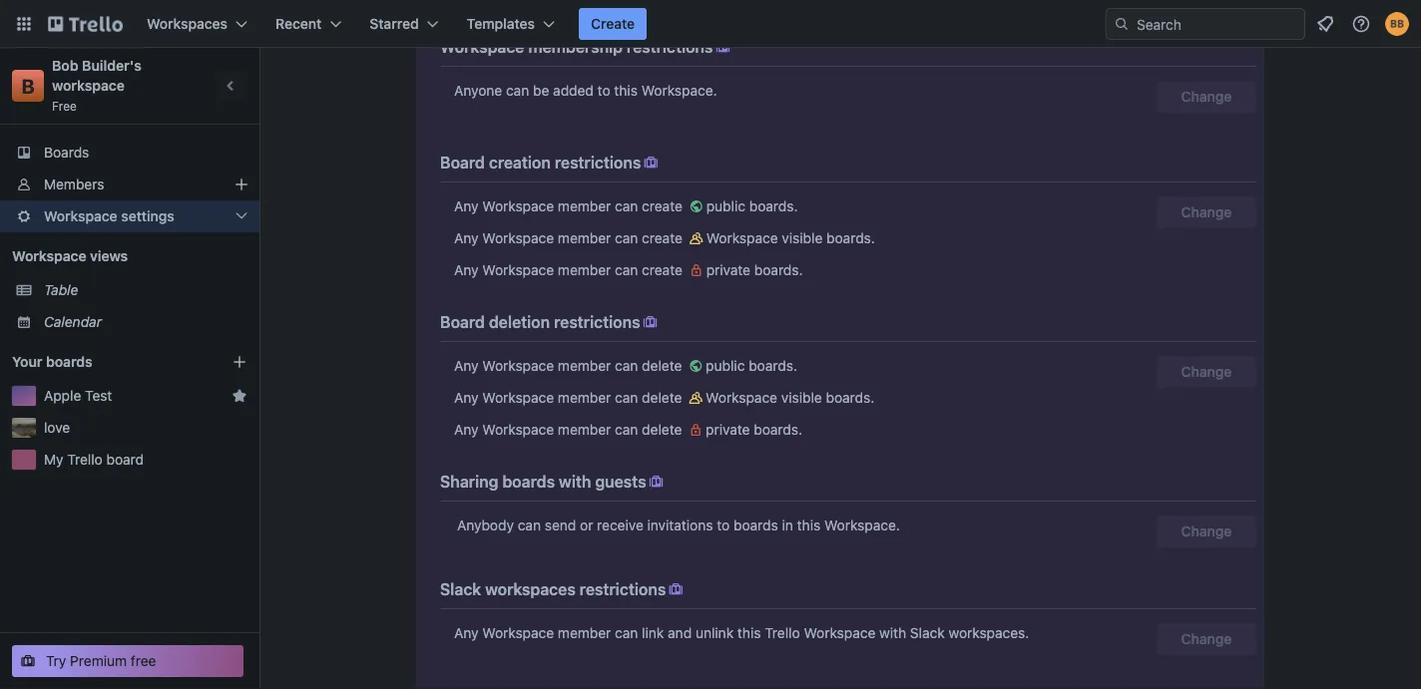 Task type: describe. For each thing, give the bounding box(es) containing it.
workspace inside popup button
[[44, 208, 117, 225]]

templates button
[[455, 8, 567, 40]]

workspaces button
[[135, 8, 260, 40]]

my trello board link
[[44, 450, 248, 470]]

1 any from the top
[[454, 198, 479, 215]]

delete for workspace visible boards.
[[642, 390, 682, 406]]

workspace navigation collapse icon image
[[218, 72, 246, 100]]

sharing boards with guests
[[440, 473, 647, 492]]

apple test link
[[44, 386, 224, 406]]

private boards. for board creation restrictions
[[707, 262, 803, 279]]

calendar
[[44, 314, 102, 331]]

workspace membership restrictions
[[440, 37, 713, 56]]

workspaces.
[[949, 626, 1030, 642]]

your boards with 3 items element
[[12, 350, 202, 374]]

my trello board
[[44, 452, 144, 468]]

1 horizontal spatial with
[[880, 626, 907, 642]]

create
[[591, 15, 635, 32]]

any workspace member can create for workspace visible boards.
[[454, 230, 687, 247]]

recent button
[[264, 8, 354, 40]]

public boards. for board creation restrictions
[[707, 198, 798, 215]]

table link
[[44, 281, 248, 301]]

4 any from the top
[[454, 358, 479, 374]]

change link for sharing boards with guests
[[1157, 516, 1257, 548]]

restrictions for board deletion restrictions
[[554, 313, 641, 332]]

try premium free button
[[12, 646, 244, 678]]

any workspace member can create for private boards.
[[454, 262, 687, 279]]

settings
[[121, 208, 175, 225]]

table
[[44, 282, 78, 299]]

my
[[44, 452, 63, 468]]

change for board creation restrictions
[[1182, 204, 1233, 221]]

b
[[21, 74, 35, 97]]

templates
[[467, 15, 535, 32]]

anyone
[[454, 82, 502, 99]]

or
[[580, 518, 594, 534]]

private for board deletion restrictions
[[706, 422, 750, 438]]

guests
[[595, 473, 647, 492]]

receive
[[597, 518, 644, 534]]

test
[[85, 388, 112, 404]]

back to home image
[[48, 8, 123, 40]]

link
[[642, 626, 664, 642]]

1 horizontal spatial this
[[738, 626, 761, 642]]

apple
[[44, 388, 81, 404]]

membership
[[529, 37, 623, 56]]

your boards
[[12, 354, 93, 370]]

6 any from the top
[[454, 422, 479, 438]]

love
[[44, 420, 70, 436]]

views
[[90, 248, 128, 265]]

open information menu image
[[1352, 14, 1372, 34]]

love link
[[44, 418, 248, 438]]

members link
[[0, 169, 260, 201]]

3 any from the top
[[454, 262, 479, 279]]

private for board creation restrictions
[[707, 262, 751, 279]]

change for slack workspaces restrictions
[[1182, 632, 1233, 648]]

5 any from the top
[[454, 390, 479, 406]]

change button
[[1157, 81, 1257, 113]]

7 any from the top
[[454, 626, 479, 642]]

try premium free
[[46, 654, 156, 670]]

starred icon image
[[232, 388, 248, 404]]

1 vertical spatial trello
[[765, 626, 800, 642]]

visible for board deletion restrictions
[[782, 390, 823, 406]]

change for sharing boards with guests
[[1182, 524, 1233, 540]]

3 member from the top
[[558, 262, 611, 279]]

free
[[131, 654, 156, 670]]

2 any from the top
[[454, 230, 479, 247]]

0 horizontal spatial workspace.
[[642, 82, 718, 99]]

0 horizontal spatial this
[[615, 82, 638, 99]]

7 member from the top
[[558, 626, 611, 642]]

unlink
[[696, 626, 734, 642]]

added
[[553, 82, 594, 99]]

boards
[[44, 144, 89, 161]]

visible for board creation restrictions
[[782, 230, 823, 247]]

create button
[[579, 8, 647, 40]]

deletion
[[489, 313, 550, 332]]

workspace settings button
[[0, 201, 260, 233]]

board creation restrictions
[[440, 153, 641, 172]]

apple test
[[44, 388, 112, 404]]

anyone can be added to this workspace.
[[454, 82, 718, 99]]

boards for sharing
[[503, 473, 555, 492]]

create for public boards.
[[642, 198, 683, 215]]

0 horizontal spatial trello
[[67, 452, 103, 468]]

bob builder (bobbuilder40) image
[[1386, 12, 1410, 36]]

public for board creation restrictions
[[707, 198, 746, 215]]

0 notifications image
[[1314, 12, 1338, 36]]

board
[[106, 452, 144, 468]]

any workspace member can delete for public boards.
[[454, 358, 686, 374]]



Task type: locate. For each thing, give the bounding box(es) containing it.
in
[[782, 518, 794, 534]]

slack left workspaces.
[[911, 626, 945, 642]]

workspace. right in
[[825, 518, 901, 534]]

any workspace member can delete for workspace visible boards.
[[454, 390, 686, 406]]

member
[[558, 198, 611, 215], [558, 230, 611, 247], [558, 262, 611, 279], [558, 358, 611, 374], [558, 390, 611, 406], [558, 422, 611, 438], [558, 626, 611, 642]]

bob builder's workspace free
[[52, 57, 145, 113]]

0 horizontal spatial slack
[[440, 581, 482, 600]]

try
[[46, 654, 66, 670]]

any workspace member can delete
[[454, 358, 686, 374], [454, 390, 686, 406], [454, 422, 686, 438]]

be
[[533, 82, 550, 99]]

b link
[[12, 70, 44, 102]]

4 change from the top
[[1182, 524, 1233, 540]]

2 board from the top
[[440, 313, 485, 332]]

this right added
[[615, 82, 638, 99]]

3 delete from the top
[[642, 422, 682, 438]]

change link for slack workspaces restrictions
[[1157, 624, 1257, 656]]

0 vertical spatial private boards.
[[707, 262, 803, 279]]

trello
[[67, 452, 103, 468], [765, 626, 800, 642]]

delete
[[642, 358, 682, 374], [642, 390, 682, 406], [642, 422, 682, 438]]

2 horizontal spatial this
[[798, 518, 821, 534]]

1 vertical spatial delete
[[642, 390, 682, 406]]

3 change link from the top
[[1157, 516, 1257, 548]]

0 vertical spatial public boards.
[[707, 198, 798, 215]]

0 horizontal spatial boards
[[46, 354, 93, 370]]

1 delete from the top
[[642, 358, 682, 374]]

1 any workspace member can create from the top
[[454, 198, 687, 215]]

0 vertical spatial workspace visible boards.
[[707, 230, 876, 247]]

bob
[[52, 57, 78, 74]]

can
[[506, 82, 529, 99], [615, 198, 638, 215], [615, 230, 638, 247], [615, 262, 638, 279], [615, 358, 638, 374], [615, 390, 638, 406], [615, 422, 638, 438], [518, 518, 541, 534], [615, 626, 638, 642]]

with up or
[[559, 473, 592, 492]]

2 vertical spatial any workspace member can delete
[[454, 422, 686, 438]]

1 horizontal spatial boards
[[503, 473, 555, 492]]

2 any workspace member can delete from the top
[[454, 390, 686, 406]]

private
[[707, 262, 751, 279], [706, 422, 750, 438]]

3 any workspace member can delete from the top
[[454, 422, 686, 438]]

2 public from the top
[[706, 358, 745, 374]]

create for workspace visible boards.
[[642, 230, 683, 247]]

board for board deletion restrictions
[[440, 313, 485, 332]]

restrictions down anyone can be added to this workspace.
[[555, 153, 641, 172]]

1 horizontal spatial slack
[[911, 626, 945, 642]]

1 horizontal spatial workspace.
[[825, 518, 901, 534]]

boards up send
[[503, 473, 555, 492]]

board for board creation restrictions
[[440, 153, 485, 172]]

3 any workspace member can create from the top
[[454, 262, 687, 279]]

sm image
[[641, 313, 661, 333], [686, 388, 706, 408], [686, 420, 706, 440], [666, 580, 686, 600]]

0 vertical spatial any workspace member can delete
[[454, 358, 686, 374]]

slack
[[440, 581, 482, 600], [911, 626, 945, 642]]

private boards.
[[707, 262, 803, 279], [706, 422, 803, 438]]

0 vertical spatial board
[[440, 153, 485, 172]]

2 delete from the top
[[642, 390, 682, 406]]

private boards. for board deletion restrictions
[[706, 422, 803, 438]]

free
[[52, 99, 77, 113]]

1 vertical spatial private
[[706, 422, 750, 438]]

restrictions for slack workspaces restrictions
[[580, 581, 666, 600]]

0 horizontal spatial with
[[559, 473, 592, 492]]

1 vertical spatial to
[[717, 518, 730, 534]]

2 private boards. from the top
[[706, 422, 803, 438]]

2 workspace visible boards. from the top
[[706, 390, 875, 406]]

1 vertical spatial any workspace member can create
[[454, 230, 687, 247]]

starred
[[370, 15, 419, 32]]

0 vertical spatial private
[[707, 262, 751, 279]]

1 private from the top
[[707, 262, 751, 279]]

starred button
[[358, 8, 451, 40]]

1 horizontal spatial trello
[[765, 626, 800, 642]]

change
[[1182, 88, 1233, 105], [1182, 204, 1233, 221], [1182, 364, 1233, 380], [1182, 524, 1233, 540], [1182, 632, 1233, 648]]

public for board deletion restrictions
[[706, 358, 745, 374]]

restrictions for workspace membership restrictions
[[627, 37, 713, 56]]

1 board from the top
[[440, 153, 485, 172]]

workspace. down primary element
[[642, 82, 718, 99]]

6 member from the top
[[558, 422, 611, 438]]

boards inside your boards with 3 items element
[[46, 354, 93, 370]]

change link for board creation restrictions
[[1157, 197, 1257, 229]]

2 vertical spatial delete
[[642, 422, 682, 438]]

1 vertical spatial any workspace member can delete
[[454, 390, 686, 406]]

1 workspace visible boards. from the top
[[707, 230, 876, 247]]

create for private boards.
[[642, 262, 683, 279]]

trello right unlink
[[765, 626, 800, 642]]

board left deletion
[[440, 313, 485, 332]]

search image
[[1114, 16, 1130, 32]]

invitations
[[648, 518, 713, 534]]

trello right my
[[67, 452, 103, 468]]

delete for public boards.
[[642, 358, 682, 374]]

creation
[[489, 153, 551, 172]]

change link for board deletion restrictions
[[1157, 356, 1257, 388]]

sharing
[[440, 473, 499, 492]]

1 vertical spatial slack
[[911, 626, 945, 642]]

1 vertical spatial public boards.
[[706, 358, 798, 374]]

3 change from the top
[[1182, 364, 1233, 380]]

2 create from the top
[[642, 230, 683, 247]]

2 vertical spatial create
[[642, 262, 683, 279]]

workspace.
[[642, 82, 718, 99], [825, 518, 901, 534]]

3 create from the top
[[642, 262, 683, 279]]

1 any workspace member can delete from the top
[[454, 358, 686, 374]]

anybody
[[457, 518, 514, 534]]

change for board deletion restrictions
[[1182, 364, 1233, 380]]

primary element
[[0, 0, 1422, 48]]

builder's
[[82, 57, 142, 74]]

1 change from the top
[[1182, 88, 1233, 105]]

0 vertical spatial workspace.
[[642, 82, 718, 99]]

change inside button
[[1182, 88, 1233, 105]]

this right unlink
[[738, 626, 761, 642]]

this right in
[[798, 518, 821, 534]]

board left creation
[[440, 153, 485, 172]]

public boards.
[[707, 198, 798, 215], [706, 358, 798, 374]]

1 member from the top
[[558, 198, 611, 215]]

slack workspaces restrictions
[[440, 581, 666, 600]]

any workspace member can delete for private boards.
[[454, 422, 686, 438]]

visible
[[782, 230, 823, 247], [782, 390, 823, 406]]

1 vertical spatial workspace.
[[825, 518, 901, 534]]

2 any workspace member can create from the top
[[454, 230, 687, 247]]

your
[[12, 354, 42, 370]]

boards
[[46, 354, 93, 370], [503, 473, 555, 492], [734, 518, 779, 534]]

1 vertical spatial board
[[440, 313, 485, 332]]

2 member from the top
[[558, 230, 611, 247]]

bob builder's workspace link
[[52, 57, 145, 94]]

anybody can send or receive invitations to boards in this workspace.
[[457, 518, 901, 534]]

1 vertical spatial public
[[706, 358, 745, 374]]

0 vertical spatial create
[[642, 198, 683, 215]]

0 vertical spatial any workspace member can create
[[454, 198, 687, 215]]

1 public boards. from the top
[[707, 198, 798, 215]]

2 vertical spatial boards
[[734, 518, 779, 534]]

any workspace member can create for public boards.
[[454, 198, 687, 215]]

calendar link
[[44, 313, 248, 333]]

slack down anybody
[[440, 581, 482, 600]]

1 public from the top
[[707, 198, 746, 215]]

workspace visible boards. for board creation restrictions
[[707, 230, 876, 247]]

with
[[559, 473, 592, 492], [880, 626, 907, 642]]

2 vertical spatial any workspace member can create
[[454, 262, 687, 279]]

delete for private boards.
[[642, 422, 682, 438]]

5 member from the top
[[558, 390, 611, 406]]

restrictions up link
[[580, 581, 666, 600]]

5 change from the top
[[1182, 632, 1233, 648]]

any workspace member can link and unlink this trello workspace with slack workspaces.
[[454, 626, 1030, 642]]

any
[[454, 198, 479, 215], [454, 230, 479, 247], [454, 262, 479, 279], [454, 358, 479, 374], [454, 390, 479, 406], [454, 422, 479, 438], [454, 626, 479, 642]]

to
[[598, 82, 611, 99], [717, 518, 730, 534]]

boards link
[[0, 137, 260, 169]]

1 create from the top
[[642, 198, 683, 215]]

0 vertical spatial this
[[615, 82, 638, 99]]

4 member from the top
[[558, 358, 611, 374]]

premium
[[70, 654, 127, 670]]

members
[[44, 176, 104, 193]]

1 horizontal spatial to
[[717, 518, 730, 534]]

Search field
[[1130, 9, 1305, 39]]

0 vertical spatial with
[[559, 473, 592, 492]]

workspace visible boards. for board deletion restrictions
[[706, 390, 875, 406]]

board deletion restrictions
[[440, 313, 641, 332]]

public
[[707, 198, 746, 215], [706, 358, 745, 374]]

create
[[642, 198, 683, 215], [642, 230, 683, 247], [642, 262, 683, 279]]

2 vertical spatial this
[[738, 626, 761, 642]]

send
[[545, 518, 576, 534]]

2 change from the top
[[1182, 204, 1233, 221]]

and
[[668, 626, 692, 642]]

2 private from the top
[[706, 422, 750, 438]]

1 vertical spatial create
[[642, 230, 683, 247]]

0 vertical spatial delete
[[642, 358, 682, 374]]

0 vertical spatial to
[[598, 82, 611, 99]]

0 vertical spatial boards
[[46, 354, 93, 370]]

workspace visible boards.
[[707, 230, 876, 247], [706, 390, 875, 406]]

boards.
[[750, 198, 798, 215], [827, 230, 876, 247], [755, 262, 803, 279], [749, 358, 798, 374], [826, 390, 875, 406], [754, 422, 803, 438]]

change link
[[1157, 197, 1257, 229], [1157, 356, 1257, 388], [1157, 516, 1257, 548], [1157, 624, 1257, 656]]

1 vertical spatial visible
[[782, 390, 823, 406]]

2 change link from the top
[[1157, 356, 1257, 388]]

board
[[440, 153, 485, 172], [440, 313, 485, 332]]

0 horizontal spatial to
[[598, 82, 611, 99]]

to right added
[[598, 82, 611, 99]]

workspaces
[[147, 15, 228, 32]]

workspace views
[[12, 248, 128, 265]]

1 vertical spatial boards
[[503, 473, 555, 492]]

0 vertical spatial visible
[[782, 230, 823, 247]]

add board image
[[232, 354, 248, 370]]

recent
[[276, 15, 322, 32]]

restrictions for board creation restrictions
[[555, 153, 641, 172]]

0 vertical spatial public
[[707, 198, 746, 215]]

boards left in
[[734, 518, 779, 534]]

1 vertical spatial this
[[798, 518, 821, 534]]

1 private boards. from the top
[[707, 262, 803, 279]]

restrictions right deletion
[[554, 313, 641, 332]]

0 vertical spatial trello
[[67, 452, 103, 468]]

1 vertical spatial with
[[880, 626, 907, 642]]

sm image
[[713, 37, 733, 57], [641, 153, 661, 173], [687, 197, 707, 217], [687, 229, 707, 249], [687, 261, 707, 281], [686, 356, 706, 376], [647, 472, 667, 492]]

1 vertical spatial workspace visible boards.
[[706, 390, 875, 406]]

restrictions
[[627, 37, 713, 56], [555, 153, 641, 172], [554, 313, 641, 332], [580, 581, 666, 600]]

workspace
[[52, 77, 125, 94]]

1 vertical spatial private boards.
[[706, 422, 803, 438]]

any workspace member can create
[[454, 198, 687, 215], [454, 230, 687, 247], [454, 262, 687, 279]]

workspace settings
[[44, 208, 175, 225]]

boards for your
[[46, 354, 93, 370]]

0 vertical spatial slack
[[440, 581, 482, 600]]

boards up apple
[[46, 354, 93, 370]]

1 change link from the top
[[1157, 197, 1257, 229]]

2 horizontal spatial boards
[[734, 518, 779, 534]]

public boards. for board deletion restrictions
[[706, 358, 798, 374]]

4 change link from the top
[[1157, 624, 1257, 656]]

workspace
[[440, 37, 525, 56], [483, 198, 554, 215], [44, 208, 117, 225], [483, 230, 554, 247], [707, 230, 778, 247], [12, 248, 86, 265], [483, 262, 554, 279], [483, 358, 554, 374], [483, 390, 554, 406], [706, 390, 778, 406], [483, 422, 554, 438], [483, 626, 554, 642], [804, 626, 876, 642]]

with left workspaces.
[[880, 626, 907, 642]]

restrictions down create
[[627, 37, 713, 56]]

2 public boards. from the top
[[706, 358, 798, 374]]

this
[[615, 82, 638, 99], [798, 518, 821, 534], [738, 626, 761, 642]]

to right invitations at the bottom of page
[[717, 518, 730, 534]]

workspaces
[[485, 581, 576, 600]]



Task type: vqa. For each thing, say whether or not it's contained in the screenshot.
"boards"
yes



